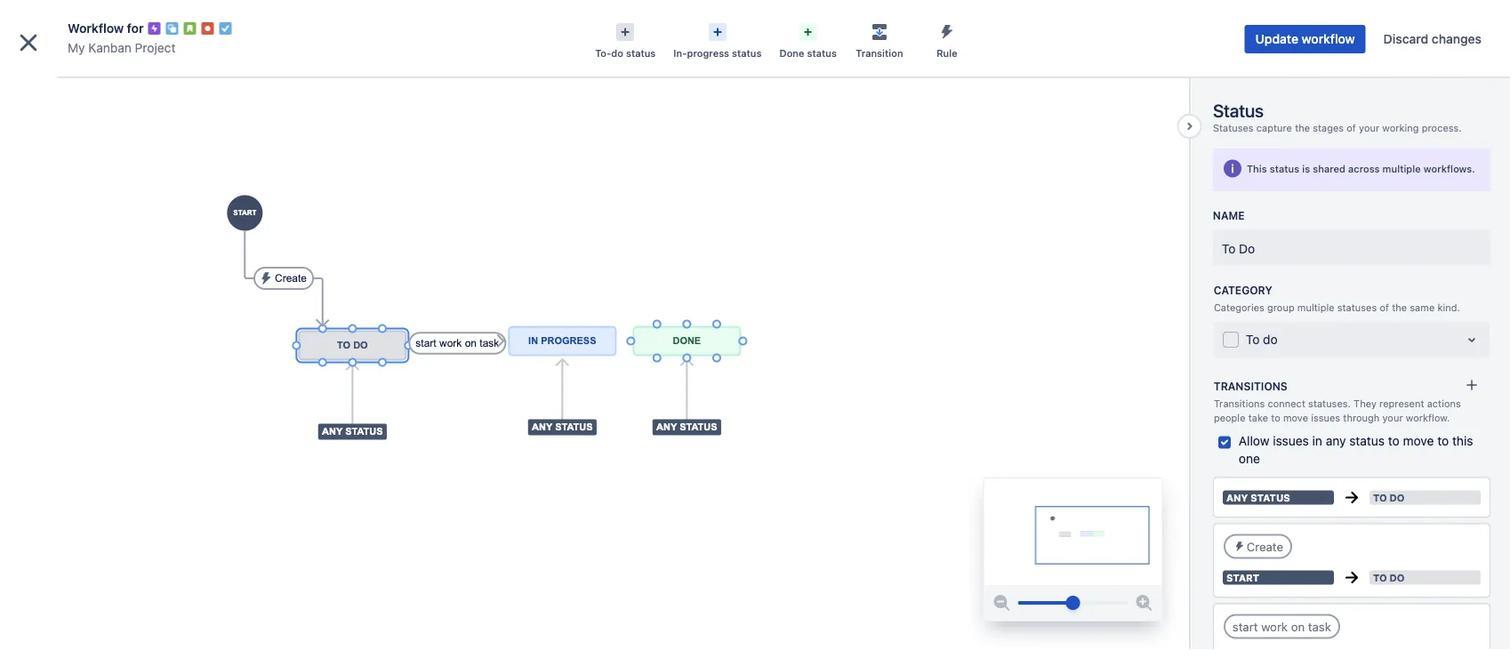 Task type: locate. For each thing, give the bounding box(es) containing it.
my kanban project down my kanban project link
[[53, 78, 165, 93]]

2 horizontal spatial to
[[1437, 433, 1448, 448]]

0 vertical spatial move
[[1283, 412, 1308, 423]]

status left is
[[1269, 163, 1299, 174]]

0 horizontal spatial do
[[611, 48, 623, 59]]

banner
[[0, 0, 1510, 50]]

the inside "category categories group multiple statuses of the same kind."
[[1391, 302, 1406, 313]]

of for status
[[1346, 122, 1356, 133]]

your
[[1358, 122, 1379, 133], [1382, 412, 1402, 423]]

categories
[[1213, 302, 1264, 313]]

kanban down my kanban project link
[[74, 78, 119, 93]]

move down connect
[[1283, 412, 1308, 423]]

1 vertical spatial status
[[1250, 492, 1290, 503]]

0 horizontal spatial your
[[1358, 122, 1379, 133]]

0 horizontal spatial issues
[[1272, 433, 1308, 448]]

of right statuses
[[1379, 302, 1389, 313]]

0 vertical spatial do
[[1238, 241, 1255, 256]]

1 vertical spatial multiple
[[1297, 302, 1334, 313]]

1 vertical spatial move
[[1402, 433, 1433, 448]]

0 vertical spatial the
[[1294, 122, 1310, 133]]

move inside allow issues in any status to move to this one
[[1402, 433, 1433, 448]]

your inside status statuses capture the stages of your working process.
[[1358, 122, 1379, 133]]

in-progress status button
[[665, 18, 771, 60]]

issues inside allow issues in any status to move to this one
[[1272, 433, 1308, 448]]

to
[[1270, 412, 1280, 423], [1388, 433, 1399, 448], [1437, 433, 1448, 448]]

task
[[1308, 619, 1331, 634]]

1 horizontal spatial issues
[[1310, 412, 1340, 423]]

your left working
[[1358, 122, 1379, 133]]

1 vertical spatial transitions
[[1213, 398, 1264, 409]]

transitions for transitions connect statuses. they represent actions people take to move issues through your workflow.
[[1213, 398, 1264, 409]]

1 horizontal spatial of
[[1379, 302, 1389, 313]]

do for any status
[[1389, 492, 1404, 503]]

take
[[1248, 412, 1268, 423]]

do inside popup button
[[611, 48, 623, 59]]

zoom in image
[[1133, 592, 1155, 614]]

transitions for transitions
[[1213, 380, 1287, 392]]

discard
[[1383, 32, 1428, 46]]

in-
[[673, 48, 687, 59]]

do for to
[[1262, 332, 1277, 347]]

do for start
[[1389, 572, 1404, 583]]

to do up start work on task button
[[1372, 572, 1404, 583]]

0 vertical spatial project
[[135, 40, 176, 55]]

workflow.
[[1405, 412, 1449, 423]]

1 horizontal spatial multiple
[[1382, 163, 1420, 174]]

1 horizontal spatial the
[[1391, 302, 1406, 313]]

status
[[1212, 100, 1263, 120], [1250, 492, 1290, 503]]

done status
[[779, 48, 837, 59]]

multiple right group
[[1297, 302, 1334, 313]]

0 vertical spatial status
[[1212, 100, 1263, 120]]

any
[[1226, 492, 1248, 503]]

of inside status statuses capture the stages of your working process.
[[1346, 122, 1356, 133]]

0 horizontal spatial of
[[1346, 122, 1356, 133]]

to-
[[595, 48, 611, 59]]

to do
[[1221, 241, 1255, 256], [1372, 492, 1404, 503], [1372, 572, 1404, 583]]

of inside "category categories group multiple statuses of the same kind."
[[1379, 302, 1389, 313]]

project down my kanban project link
[[122, 78, 165, 93]]

0 vertical spatial kanban
[[88, 40, 132, 55]]

kanban down workflow for
[[88, 40, 132, 55]]

my
[[68, 40, 85, 55], [53, 78, 71, 93]]

represent
[[1379, 398, 1424, 409]]

status inside dropdown button
[[1269, 163, 1299, 174]]

1 vertical spatial the
[[1391, 302, 1406, 313]]

1 vertical spatial kanban
[[74, 78, 119, 93]]

discard changes
[[1383, 32, 1482, 46]]

changes
[[1432, 32, 1482, 46]]

to do down name
[[1221, 241, 1255, 256]]

the left same
[[1391, 302, 1406, 313]]

1 vertical spatial to do
[[1372, 492, 1404, 503]]

0 vertical spatial your
[[1358, 122, 1379, 133]]

0 vertical spatial my
[[68, 40, 85, 55]]

statuses.
[[1308, 398, 1350, 409]]

do down group
[[1262, 332, 1277, 347]]

status up statuses
[[1212, 100, 1263, 120]]

in
[[1312, 433, 1322, 448]]

to left this
[[1437, 433, 1448, 448]]

1 vertical spatial my kanban project
[[53, 78, 165, 93]]

0 vertical spatial issues
[[1310, 412, 1340, 423]]

1 vertical spatial issues
[[1272, 433, 1308, 448]]

1 vertical spatial your
[[1382, 412, 1402, 423]]

my kanban project
[[68, 40, 176, 55], [53, 78, 165, 93]]

work
[[1261, 619, 1287, 634]]

0 vertical spatial multiple
[[1382, 163, 1420, 174]]

your down represent
[[1382, 412, 1402, 423]]

my kanban project down the for
[[68, 40, 176, 55]]

0 horizontal spatial the
[[1294, 122, 1310, 133]]

actions
[[1427, 398, 1460, 409]]

for
[[127, 21, 144, 36]]

1 vertical spatial do
[[1262, 332, 1277, 347]]

through
[[1343, 412, 1379, 423]]

issues
[[1310, 412, 1340, 423], [1272, 433, 1308, 448]]

transitions
[[1213, 380, 1287, 392], [1213, 398, 1264, 409]]

project down the for
[[135, 40, 176, 55]]

to do down allow issues in any status to move to this one
[[1372, 492, 1404, 503]]

do
[[1238, 241, 1255, 256], [1389, 492, 1404, 503], [1389, 572, 1404, 583]]

done
[[779, 48, 804, 59]]

in-progress status
[[673, 48, 762, 59]]

the left stages
[[1294, 122, 1310, 133]]

issues down statuses.
[[1310, 412, 1340, 423]]

status down through
[[1349, 433, 1384, 448]]

statuses
[[1212, 122, 1253, 133]]

discard changes button
[[1373, 25, 1492, 53]]

of right stages
[[1346, 122, 1356, 133]]

your inside transitions connect statuses. they represent actions people take to move issues through your workflow.
[[1382, 412, 1402, 423]]

the
[[1294, 122, 1310, 133], [1391, 302, 1406, 313]]

group
[[1267, 302, 1294, 313]]

close workflow editor image
[[14, 28, 43, 57]]

to up start work on task button
[[1372, 572, 1387, 583]]

transitions up "take"
[[1213, 380, 1287, 392]]

project
[[135, 40, 176, 55], [122, 78, 165, 93]]

on
[[1291, 619, 1304, 634]]

0 vertical spatial transitions
[[1213, 380, 1287, 392]]

1 vertical spatial of
[[1379, 302, 1389, 313]]

0 horizontal spatial multiple
[[1297, 302, 1334, 313]]

1 vertical spatial do
[[1389, 492, 1404, 503]]

project inside "status" dialog
[[135, 40, 176, 55]]

0 vertical spatial do
[[611, 48, 623, 59]]

status
[[626, 48, 656, 59], [732, 48, 762, 59], [807, 48, 837, 59], [1269, 163, 1299, 174], [1349, 433, 1384, 448]]

working
[[1382, 122, 1418, 133]]

of
[[1346, 122, 1356, 133], [1379, 302, 1389, 313]]

2 transitions from the top
[[1213, 398, 1264, 409]]

any status
[[1226, 492, 1290, 503]]

do
[[611, 48, 623, 59], [1262, 332, 1277, 347]]

to down represent
[[1388, 433, 1399, 448]]

2 vertical spatial to do
[[1372, 572, 1404, 583]]

connect
[[1267, 398, 1305, 409]]

done status button
[[771, 18, 846, 60]]

status right the any
[[1250, 492, 1290, 503]]

transitions inside transitions connect statuses. they represent actions people take to move issues through your workflow.
[[1213, 398, 1264, 409]]

primary element
[[11, 0, 1172, 49]]

0 vertical spatial my kanban project
[[68, 40, 176, 55]]

do left the in-
[[611, 48, 623, 59]]

1 vertical spatial my
[[53, 78, 71, 93]]

start work on task
[[1232, 619, 1331, 634]]

0 vertical spatial of
[[1346, 122, 1356, 133]]

multiple inside "category categories group multiple statuses of the same kind."
[[1297, 302, 1334, 313]]

0 horizontal spatial move
[[1283, 412, 1308, 423]]

transitions up the people in the right of the page
[[1213, 398, 1264, 409]]

one
[[1238, 451, 1260, 466]]

1 horizontal spatial move
[[1402, 433, 1433, 448]]

info inline message image
[[1221, 158, 1243, 179]]

do up start work on task button
[[1389, 572, 1404, 583]]

multiple
[[1382, 163, 1420, 174], [1297, 302, 1334, 313]]

jira software image
[[46, 14, 166, 35], [46, 14, 166, 35]]

start
[[1226, 572, 1259, 583]]

do for to-
[[611, 48, 623, 59]]

to-do status
[[595, 48, 656, 59]]

move
[[1283, 412, 1308, 423], [1402, 433, 1433, 448]]

multiple right across
[[1382, 163, 1420, 174]]

0 horizontal spatial to
[[1270, 412, 1280, 423]]

1 horizontal spatial your
[[1382, 412, 1402, 423]]

kanban
[[88, 40, 132, 55], [74, 78, 119, 93]]

issues left "in"
[[1272, 433, 1308, 448]]

this status is shared across multiple workflows. button
[[1221, 158, 1478, 179]]

do down name
[[1238, 241, 1255, 256]]

status right the to-
[[626, 48, 656, 59]]

1 transitions from the top
[[1213, 380, 1287, 392]]

1 horizontal spatial do
[[1262, 332, 1277, 347]]

move down workflow.
[[1402, 433, 1433, 448]]

Zoom level range field
[[1018, 585, 1128, 621]]

people
[[1213, 412, 1245, 423]]

stages
[[1312, 122, 1343, 133]]

do down allow issues in any status to move to this one
[[1389, 492, 1404, 503]]

to
[[1221, 241, 1235, 256], [1245, 332, 1259, 347], [1372, 492, 1387, 503], [1372, 572, 1387, 583]]

to do
[[1245, 332, 1277, 347]]

2 vertical spatial do
[[1389, 572, 1404, 583]]

create transition image
[[1464, 378, 1478, 392]]

to right "take"
[[1270, 412, 1280, 423]]

statuses
[[1337, 302, 1376, 313]]



Task type: describe. For each thing, give the bounding box(es) containing it.
my inside "status" dialog
[[68, 40, 85, 55]]

move inside transitions connect statuses. they represent actions people take to move issues through your workflow.
[[1283, 412, 1308, 423]]

0 vertical spatial to do
[[1221, 241, 1255, 256]]

transition
[[856, 48, 903, 59]]

to down name
[[1221, 241, 1235, 256]]

open image
[[1461, 329, 1482, 350]]

1 vertical spatial project
[[122, 78, 165, 93]]

workflow for
[[68, 21, 144, 36]]

to down categories
[[1245, 332, 1259, 347]]

workflow
[[1302, 32, 1355, 46]]

rule button
[[913, 18, 981, 60]]

status inside allow issues in any status to move to this one
[[1349, 433, 1384, 448]]

this
[[1246, 163, 1266, 174]]

kind.
[[1437, 302, 1460, 313]]

capture
[[1256, 122, 1292, 133]]

to down allow issues in any status to move to this one
[[1372, 492, 1387, 503]]

same
[[1409, 302, 1434, 313]]

status right done
[[807, 48, 837, 59]]

workflows.
[[1423, 163, 1475, 174]]

issues inside transitions connect statuses. they represent actions people take to move issues through your workflow.
[[1310, 412, 1340, 423]]

process.
[[1421, 122, 1461, 133]]

you're in the workflow viewfinder, use the arrow keys to move it element
[[984, 478, 1162, 585]]

kanban inside my kanban project link
[[88, 40, 132, 55]]

shared
[[1312, 163, 1345, 174]]

is
[[1302, 163, 1310, 174]]

they
[[1353, 398, 1376, 409]]

any
[[1325, 433, 1345, 448]]

category categories group multiple statuses of the same kind.
[[1213, 284, 1460, 313]]

to-do status button
[[586, 18, 665, 60]]

this status is shared across multiple workflows.
[[1246, 163, 1475, 174]]

the inside status statuses capture the stages of your working process.
[[1294, 122, 1310, 133]]

Search field
[[1172, 10, 1350, 39]]

workflow
[[68, 21, 124, 36]]

to inside transitions connect statuses. they represent actions people take to move issues through your workflow.
[[1270, 412, 1280, 423]]

category
[[1213, 284, 1272, 297]]

to do for start
[[1372, 572, 1404, 583]]

update workflow button
[[1245, 25, 1366, 53]]

multiple inside dropdown button
[[1382, 163, 1420, 174]]

allow
[[1238, 433, 1269, 448]]

start
[[1232, 619, 1257, 634]]

status statuses capture the stages of your working process.
[[1212, 100, 1461, 133]]

my kanban project inside "status" dialog
[[68, 40, 176, 55]]

transitions connect statuses. they represent actions people take to move issues through your workflow.
[[1213, 398, 1460, 423]]

create
[[1246, 539, 1283, 554]]

status inside status statuses capture the stages of your working process.
[[1212, 100, 1263, 120]]

rule
[[937, 48, 957, 59]]

of for category
[[1379, 302, 1389, 313]]

status right progress
[[732, 48, 762, 59]]

start work on task button
[[1213, 604, 1489, 650]]

update
[[1255, 32, 1298, 46]]

to do for any status
[[1372, 492, 1404, 503]]

my kanban project link
[[68, 37, 176, 59]]

status dialog
[[0, 0, 1510, 650]]

transition button
[[846, 18, 913, 60]]

this
[[1452, 433, 1473, 448]]

1 horizontal spatial to
[[1388, 433, 1399, 448]]

name
[[1212, 209, 1244, 222]]

across
[[1348, 163, 1379, 174]]

update workflow
[[1255, 32, 1355, 46]]

allow issues in any status to move to this one
[[1238, 433, 1473, 466]]

zoom out image
[[991, 592, 1012, 614]]

progress
[[687, 48, 729, 59]]



Task type: vqa. For each thing, say whether or not it's contained in the screenshot.
"issues" within the "Allow issues in any status to move to this one"
yes



